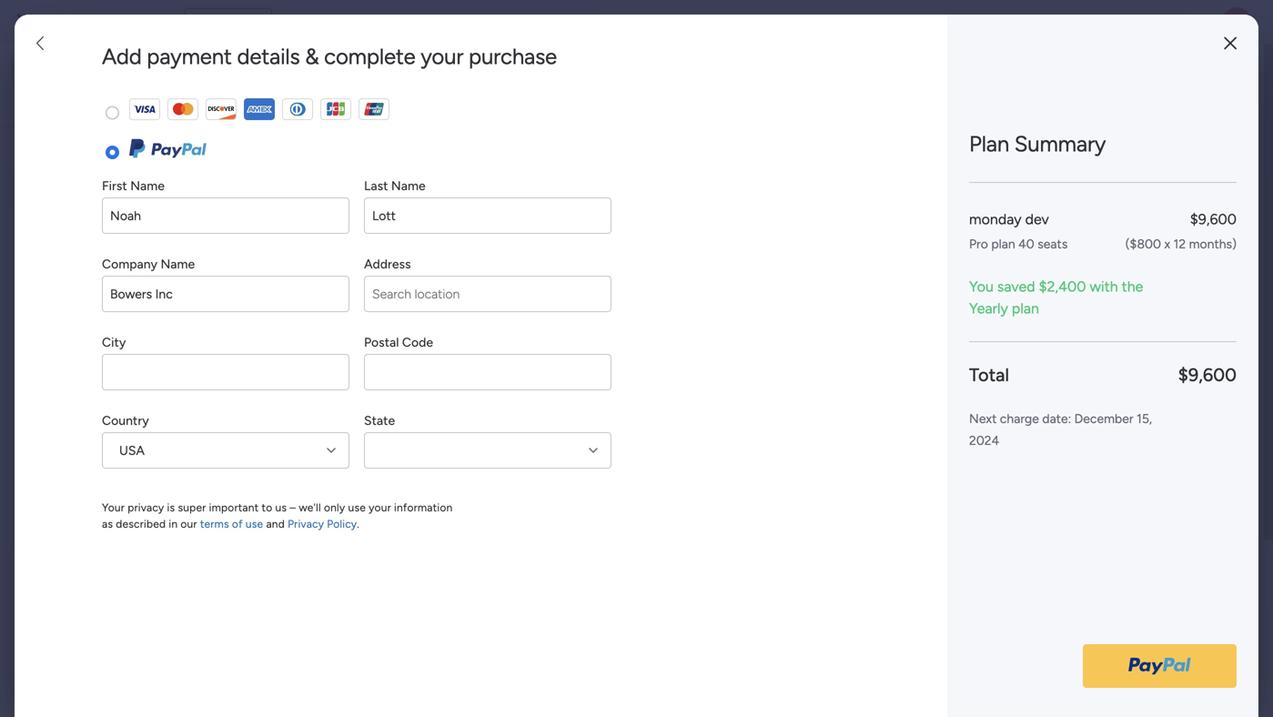 Task type: vqa. For each thing, say whether or not it's contained in the screenshot.
monday dev Pro plan 40 seats
yes



Task type: locate. For each thing, give the bounding box(es) containing it.
Address field
[[364, 276, 612, 312]]

0 vertical spatial dev
[[147, 11, 173, 32]]

learn
[[973, 656, 1010, 674]]

my down search in workspace 'field'
[[33, 226, 50, 242]]

2 horizontal spatial monday
[[970, 211, 1022, 228]]

0 vertical spatial complete
[[1001, 139, 1074, 159]]

profile up setup account link
[[1115, 139, 1163, 159]]

the
[[1122, 278, 1144, 295]]

2 vertical spatial plan
[[1012, 300, 1040, 317]]

name for first name
[[130, 178, 165, 193]]

total
[[970, 364, 1010, 386]]

>
[[400, 363, 408, 379], [465, 363, 473, 379]]

1 check circle image from the top
[[1001, 171, 1012, 185]]

scrum inside list box
[[53, 226, 89, 242]]

your privacy is super important to us – we'll only use your information as described in our
[[102, 501, 453, 531]]

1 horizontal spatial scrum
[[497, 363, 532, 379]]

complete your profile
[[1001, 139, 1163, 159]]

next charge date: december 15, 2024
[[970, 411, 1153, 448]]

2 vertical spatial monday
[[327, 363, 373, 379]]

option
[[0, 218, 232, 221]]

& right good
[[305, 43, 319, 70]]

check circle image
[[1001, 171, 1012, 185], [1001, 241, 1012, 254]]

& left get
[[1013, 656, 1023, 674]]

a
[[645, 217, 652, 234]]

0 vertical spatial $9,600
[[1191, 211, 1237, 228]]

1 vertical spatial $9,600
[[1179, 364, 1237, 386]]

bugs
[[63, 350, 91, 366]]

profile up mobile at right
[[1083, 262, 1122, 278]]

complete for complete profile
[[1019, 262, 1079, 278]]

plan summary
[[970, 131, 1106, 157]]

lottie animation element
[[581, 44, 1093, 113], [0, 534, 232, 717]]

monday down tasks
[[327, 363, 373, 379]]

install
[[1019, 285, 1055, 302]]

scrum inside quick search results list box
[[497, 363, 532, 379]]

0 horizontal spatial use
[[246, 518, 263, 531]]

scrum down search in workspace 'field'
[[53, 226, 89, 242]]

City field
[[102, 354, 350, 391]]

complete
[[1001, 139, 1074, 159], [1019, 262, 1079, 278]]

your up account
[[1078, 139, 1111, 159]]

super
[[178, 501, 206, 514]]

monday inside quick search results list box
[[327, 363, 373, 379]]

postal
[[364, 335, 399, 350]]

as
[[102, 518, 113, 531]]

manage
[[571, 257, 623, 274]]

name right first on the top of the page
[[130, 178, 165, 193]]

1 vertical spatial plan
[[992, 236, 1016, 252]]

0 vertical spatial plan
[[656, 217, 683, 234]]

0 vertical spatial monday
[[81, 11, 143, 32]]

your inside good morning, noah! quickly access your recent boards, inbox and workspaces
[[361, 69, 390, 86]]

$9,600 ($800 x 12 months)
[[1126, 211, 1237, 252]]

noah!
[[348, 50, 382, 66]]

0 vertical spatial check circle image
[[1001, 171, 1012, 185]]

1 horizontal spatial monday
[[327, 363, 373, 379]]

0 vertical spatial scrum
[[53, 226, 89, 242]]

complete up the setup
[[1001, 139, 1074, 159]]

invite team members link
[[1001, 237, 1246, 257]]

to
[[262, 501, 273, 514]]

0 horizontal spatial &
[[305, 43, 319, 70]]

use
[[348, 501, 366, 514], [246, 518, 263, 531]]

and right inbox
[[532, 69, 556, 86]]

1 horizontal spatial use
[[348, 501, 366, 514]]

1 vertical spatial team
[[1056, 239, 1089, 255]]

1 vertical spatial team
[[535, 363, 564, 379]]

plan inside "choose a plan" button
[[656, 217, 683, 234]]

use up .
[[348, 501, 366, 514]]

you
[[970, 278, 994, 295]]

list box
[[0, 215, 232, 681]]

1 vertical spatial &
[[1013, 656, 1023, 674]]

2 vertical spatial team
[[432, 363, 462, 379]]

use right of at the left
[[246, 518, 263, 531]]

monday inside monday dev pro plan 40 seats
[[970, 211, 1022, 228]]

.
[[357, 518, 360, 531]]

2 horizontal spatial dev
[[1026, 211, 1050, 228]]

1 horizontal spatial team
[[432, 363, 462, 379]]

1 horizontal spatial dev
[[376, 363, 397, 379]]

12
[[1174, 236, 1186, 252]]

1 vertical spatial use
[[246, 518, 263, 531]]

0 vertical spatial profile
[[1115, 139, 1163, 159]]

morning,
[[295, 50, 345, 66]]

my up search in workspace 'field'
[[42, 145, 62, 162]]

complete profile link
[[1019, 260, 1246, 281]]

0 horizontal spatial and
[[266, 518, 285, 531]]

team
[[92, 226, 121, 242], [535, 363, 564, 379]]

1 > from the left
[[400, 363, 408, 379]]

0 vertical spatial and
[[532, 69, 556, 86]]

your up as
[[102, 501, 125, 514]]

2 > from the left
[[465, 363, 473, 379]]

team up the complete profile in the right of the page
[[1056, 239, 1089, 255]]

my scrum team
[[33, 226, 121, 242]]

0 horizontal spatial team
[[92, 226, 121, 242]]

members
[[1092, 239, 1149, 255]]

Last Name field
[[364, 198, 612, 234]]

1 vertical spatial your
[[102, 501, 125, 514]]

complete up the install
[[1019, 262, 1079, 278]]

0 horizontal spatial dev
[[147, 11, 173, 32]]

dev inside quick search results list box
[[376, 363, 397, 379]]

retrospectives
[[63, 381, 149, 397]]

0 vertical spatial lottie animation element
[[581, 44, 1093, 113]]

your left information
[[369, 501, 391, 514]]

0 vertical spatial use
[[348, 501, 366, 514]]

public board image
[[304, 332, 324, 352]]

and down us
[[266, 518, 285, 531]]

check circle image inside invite team members link
[[1001, 241, 1012, 254]]

scrum
[[53, 226, 89, 242], [497, 363, 532, 379]]

&
[[305, 43, 319, 70], [1013, 656, 1023, 674]]

enable desktop notifications
[[1019, 216, 1197, 232]]

payment
[[147, 43, 232, 70]]

1 vertical spatial dev
[[1026, 211, 1050, 228]]

1 vertical spatial scrum
[[497, 363, 532, 379]]

plan inside with the yearly plan
[[1012, 300, 1040, 317]]

0 vertical spatial team
[[66, 145, 102, 162]]

2 horizontal spatial team
[[1056, 239, 1089, 255]]

0 horizontal spatial monday
[[81, 11, 143, 32]]

my team
[[42, 145, 102, 162]]

city
[[102, 335, 126, 350]]

0 vertical spatial your
[[1078, 139, 1111, 159]]

$9,600 inside $9,600 ($800 x 12 months)
[[1191, 211, 1237, 228]]

1 vertical spatial check circle image
[[1001, 241, 1012, 254]]

queue
[[94, 350, 132, 366]]

team
[[66, 145, 102, 162], [1056, 239, 1089, 255], [432, 363, 462, 379]]

1 vertical spatial monday
[[970, 211, 1022, 228]]

code
[[402, 335, 433, 350]]

2 check circle image from the top
[[1001, 241, 1012, 254]]

complete for complete your profile
[[1001, 139, 1074, 159]]

your down noah!
[[361, 69, 390, 86]]

your left purchase
[[421, 43, 464, 70]]

address
[[364, 256, 411, 272]]

and
[[532, 69, 556, 86], [266, 518, 285, 531]]

check circle image left the setup
[[1001, 171, 1012, 185]]

1 horizontal spatial >
[[465, 363, 473, 379]]

plan down circle o image
[[992, 236, 1016, 252]]

notifications
[[1118, 216, 1197, 232]]

0 vertical spatial team
[[92, 226, 121, 242]]

name for company name
[[161, 256, 195, 272]]

plan right a
[[656, 217, 683, 234]]

country
[[102, 413, 149, 428]]

dev down postal
[[376, 363, 397, 379]]

0 horizontal spatial >
[[400, 363, 408, 379]]

name right last
[[391, 178, 426, 193]]

roadmap
[[63, 319, 117, 335]]

> down the postal code
[[400, 363, 408, 379]]

1 horizontal spatial &
[[1013, 656, 1023, 674]]

first name
[[102, 178, 165, 193]]

inspired
[[1052, 656, 1104, 674]]

dev inside monday dev pro plan 40 seats
[[1026, 211, 1050, 228]]

noah lott image
[[1223, 7, 1252, 36]]

15,
[[1137, 411, 1153, 427]]

help button
[[1119, 666, 1183, 696]]

monday up add
[[81, 11, 143, 32]]

team up search in workspace 'field'
[[66, 145, 102, 162]]

monday up pro
[[970, 211, 1022, 228]]

getting started
[[63, 412, 152, 427]]

last
[[364, 178, 388, 193]]

close image
[[1225, 36, 1237, 51]]

$9,600
[[1191, 211, 1237, 228], [1179, 364, 1237, 386]]

> down address field
[[465, 363, 473, 379]]

($800
[[1126, 236, 1162, 252]]

2 vertical spatial dev
[[376, 363, 397, 379]]

1 vertical spatial complete
[[1019, 262, 1079, 278]]

my inside button
[[42, 145, 62, 162]]

1 horizontal spatial lottie animation element
[[581, 44, 1093, 113]]

check circle image inside setup account link
[[1001, 171, 1012, 185]]

my down address field
[[476, 363, 494, 379]]

plan
[[656, 217, 683, 234], [992, 236, 1016, 252], [1012, 300, 1040, 317]]

complete
[[324, 43, 416, 70]]

1 vertical spatial lottie animation element
[[0, 534, 232, 717]]

$9,600 for $9,600 ($800 x 12 months)
[[1191, 211, 1237, 228]]

0 horizontal spatial your
[[102, 501, 125, 514]]

scrum down address field
[[497, 363, 532, 379]]

getting started element
[[973, 690, 1246, 717]]

sprints
[[63, 288, 103, 304]]

my team button
[[13, 138, 181, 169]]

terms of use and privacy policy .
[[200, 518, 360, 531]]

of
[[232, 518, 243, 531]]

yearly
[[970, 300, 1009, 317]]

0 horizontal spatial lottie animation element
[[0, 534, 232, 717]]

seats
[[1038, 236, 1068, 252]]

0 horizontal spatial team
[[66, 145, 102, 162]]

access
[[312, 69, 357, 86]]

plan down you saved $2,400
[[1012, 300, 1040, 317]]

enable
[[1019, 216, 1060, 232]]

0 horizontal spatial scrum
[[53, 226, 89, 242]]

see plans button
[[184, 8, 272, 36]]

team for my
[[66, 145, 102, 162]]

desktop
[[1063, 216, 1114, 232]]

1 horizontal spatial team
[[535, 363, 564, 379]]

team inside button
[[66, 145, 102, 162]]

dev up payment
[[147, 11, 173, 32]]

check circle image left the 40
[[1001, 241, 1012, 254]]

policy
[[327, 518, 357, 531]]

team down code
[[432, 363, 462, 379]]

invite
[[1019, 239, 1053, 255]]

dev up the 40
[[1026, 211, 1050, 228]]

dev
[[147, 11, 173, 32], [1026, 211, 1050, 228], [376, 363, 397, 379]]

1 horizontal spatial and
[[532, 69, 556, 86]]

help image
[[1159, 13, 1177, 31]]

your for complete
[[421, 43, 464, 70]]

setup
[[1019, 169, 1055, 186]]

choose a plan button
[[576, 207, 698, 244]]

choose a plan
[[591, 217, 683, 234]]

plan inside monday dev pro plan 40 seats
[[992, 236, 1016, 252]]

inbox image
[[994, 13, 1012, 31]]

bugs queue
[[63, 350, 132, 366]]

check circle image for setup
[[1001, 171, 1012, 185]]

name right company
[[161, 256, 195, 272]]

profile
[[1115, 139, 1163, 159], [1083, 262, 1122, 278]]

setup account
[[1019, 169, 1111, 186]]



Task type: describe. For each thing, give the bounding box(es) containing it.
name for last name
[[391, 178, 426, 193]]

your inside your privacy is super important to us – we'll only use your information as described in our
[[102, 501, 125, 514]]

first
[[102, 178, 127, 193]]

$2,400
[[1039, 278, 1087, 295]]

plan for with the yearly plan
[[1012, 300, 1040, 317]]

our
[[181, 518, 197, 531]]

0 vertical spatial &
[[305, 43, 319, 70]]

team inside list box
[[92, 226, 121, 242]]

our
[[1058, 285, 1081, 302]]

terms
[[200, 518, 229, 531]]

next
[[970, 411, 997, 427]]

2024
[[970, 433, 1000, 448]]

invite members image
[[1034, 13, 1052, 31]]

–
[[290, 501, 296, 514]]

in
[[169, 518, 178, 531]]

lottie animation element for quickly access your recent boards, inbox and workspaces
[[581, 44, 1093, 113]]

back image
[[36, 36, 44, 51]]

team inside quick search results list box
[[432, 363, 462, 379]]

last name
[[364, 178, 426, 193]]

mobile
[[1084, 285, 1125, 302]]

and inside good morning, noah! quickly access your recent boards, inbox and workspaces
[[532, 69, 556, 86]]

list box containing my scrum team
[[0, 215, 232, 681]]

good morning, noah! quickly access your recent boards, inbox and workspaces
[[259, 50, 556, 106]]

monday dev > my team > my scrum team
[[327, 363, 564, 379]]

install our mobile app
[[1019, 285, 1154, 302]]

monday for monday dev
[[970, 211, 1022, 228]]

Search in workspace field
[[38, 182, 152, 203]]

notifications image
[[954, 13, 972, 31]]

us
[[275, 501, 287, 514]]

use inside your privacy is super important to us – we'll only use your information as described in our
[[348, 501, 366, 514]]

circle o image
[[1001, 287, 1012, 301]]

charge
[[1000, 411, 1040, 427]]

search everything image
[[1119, 13, 1137, 31]]

my down code
[[411, 363, 429, 379]]

circle o image
[[1001, 217, 1012, 231]]

details
[[237, 43, 300, 70]]

good
[[259, 50, 291, 66]]

plans
[[234, 14, 264, 30]]

select product image
[[16, 13, 35, 31]]

purchase
[[469, 43, 557, 70]]

december
[[1075, 411, 1134, 427]]

manage my account button
[[556, 247, 718, 284]]

1 vertical spatial profile
[[1083, 262, 1122, 278]]

recent
[[394, 69, 437, 86]]

is
[[167, 501, 175, 514]]

40
[[1019, 236, 1035, 252]]

boards,
[[440, 69, 489, 86]]

check circle image for invite
[[1001, 241, 1012, 254]]

manage my account
[[571, 257, 703, 274]]

app
[[1129, 285, 1154, 302]]

saved
[[998, 278, 1036, 295]]

with
[[1090, 278, 1119, 295]]

monday dev
[[81, 11, 173, 32]]

usa
[[119, 443, 145, 458]]

quickly
[[259, 69, 309, 86]]

terms of use link
[[200, 518, 263, 531]]

we'll
[[299, 501, 321, 514]]

my inside list box
[[33, 226, 50, 242]]

months)
[[1190, 236, 1237, 252]]

see plans
[[209, 14, 264, 30]]

privacy
[[288, 518, 324, 531]]

x
[[1165, 236, 1171, 252]]

account
[[1059, 169, 1111, 186]]

monday for monday
[[81, 11, 143, 32]]

with the yearly plan
[[970, 278, 1144, 317]]

privacy
[[128, 501, 164, 514]]

First Name field
[[102, 198, 350, 234]]

add payment details & complete your purchase
[[102, 43, 557, 70]]

dev for monday dev
[[1026, 211, 1050, 228]]

pro
[[970, 236, 989, 252]]

your for access
[[361, 69, 390, 86]]

lottie animation element for my scrum team
[[0, 534, 232, 717]]

apps image
[[1074, 13, 1093, 31]]

$9,600 for $9,600
[[1179, 364, 1237, 386]]

choose
[[591, 217, 641, 234]]

setup account link
[[1001, 167, 1246, 188]]

only
[[324, 501, 345, 514]]

lottie animation image
[[0, 534, 232, 717]]

postal code
[[364, 335, 433, 350]]

plan for monday dev pro plan 40 seats
[[992, 236, 1016, 252]]

1 horizontal spatial your
[[1078, 139, 1111, 159]]

privacy policy link
[[288, 518, 357, 531]]

Company Name field
[[102, 276, 350, 312]]

team inside quick search results list box
[[535, 363, 564, 379]]

1 vertical spatial and
[[266, 518, 285, 531]]

see
[[209, 14, 231, 30]]

your inside your privacy is super important to us – we'll only use your information as described in our
[[369, 501, 391, 514]]

install our mobile app link
[[1001, 283, 1246, 304]]

templates image image
[[990, 393, 1230, 519]]

started
[[110, 412, 152, 427]]

Postal Code field
[[364, 354, 612, 391]]

quick search results list box
[[281, 170, 930, 635]]

learn & get inspired
[[973, 656, 1104, 674]]

described
[[116, 518, 166, 531]]

monday dev pro plan 40 seats
[[970, 211, 1068, 252]]

team for invite
[[1056, 239, 1089, 255]]

getting
[[63, 412, 107, 427]]

dev for monday
[[147, 11, 173, 32]]

workspaces
[[259, 89, 337, 106]]

get
[[1026, 656, 1048, 674]]

tasks
[[330, 334, 367, 351]]

summary
[[1015, 131, 1106, 157]]

plan
[[970, 131, 1010, 157]]



